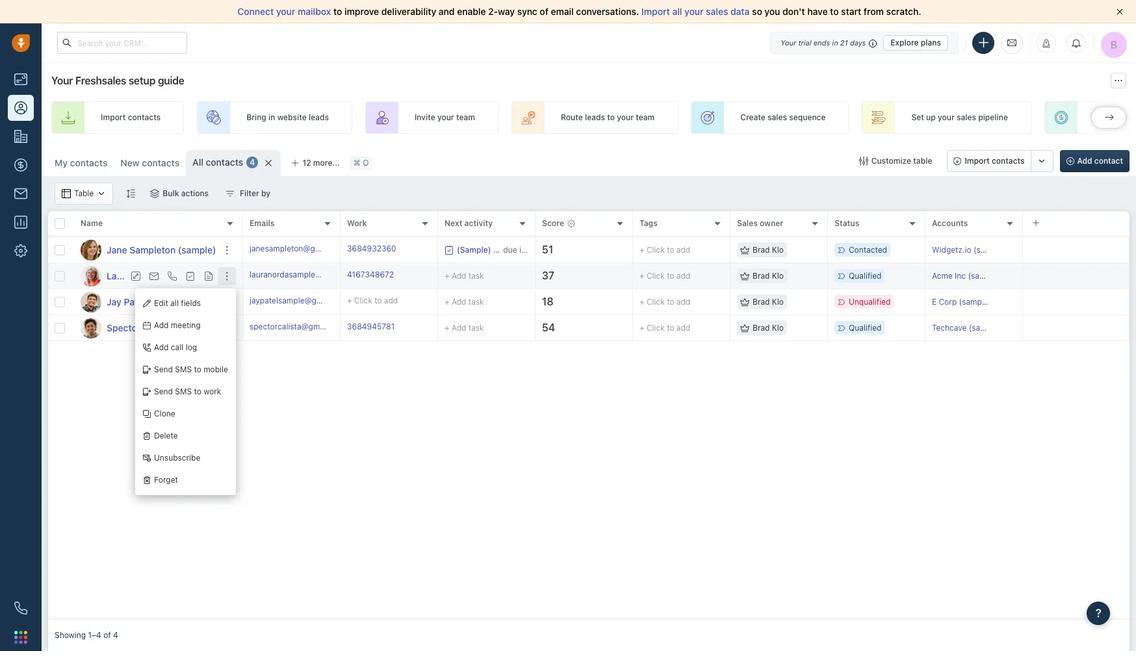 Task type: vqa. For each thing, say whether or not it's contained in the screenshot.
call
yes



Task type: locate. For each thing, give the bounding box(es) containing it.
2 klo from the top
[[773, 271, 784, 281]]

invite
[[415, 113, 436, 123]]

0 vertical spatial your
[[781, 38, 797, 47]]

trial
[[799, 38, 812, 47]]

cell
[[1024, 237, 1130, 263], [1024, 263, 1130, 289], [1024, 289, 1130, 315], [1024, 315, 1130, 341]]

0 horizontal spatial import
[[101, 113, 126, 123]]

1 vertical spatial container_wx8msf4aqz5i3rn1 image
[[445, 246, 454, 255]]

import contacts button
[[948, 150, 1032, 172]]

sales right create
[[768, 113, 788, 123]]

meeting
[[171, 321, 201, 331]]

in left 21
[[833, 38, 839, 47]]

+ add task for 18
[[445, 297, 484, 307]]

grid
[[48, 210, 1130, 620]]

brad for 18
[[753, 297, 770, 307]]

0 vertical spatial task
[[469, 271, 484, 281]]

1 horizontal spatial of
[[540, 6, 549, 17]]

2 brad klo from the top
[[753, 271, 784, 281]]

o
[[363, 158, 369, 168]]

your left freshsales
[[51, 75, 73, 87]]

1 vertical spatial import contacts
[[965, 156, 1025, 166]]

sales left pipeline
[[957, 113, 977, 123]]

email
[[551, 6, 574, 17]]

emails
[[250, 219, 275, 229]]

route leads to your team link
[[512, 101, 678, 134]]

2 + click to add from the top
[[640, 271, 691, 281]]

of right '1–4'
[[104, 631, 111, 641]]

your for your freshsales setup guide
[[51, 75, 73, 87]]

1 horizontal spatial import
[[642, 6, 670, 17]]

click for 51
[[647, 245, 665, 255]]

janesampleton@gmail.com
[[250, 244, 348, 254]]

spectorcalista@gmail.com link
[[250, 321, 346, 335]]

sms down send sms to mobile
[[175, 387, 192, 397]]

3 task from the top
[[469, 323, 484, 333]]

sales left data
[[706, 6, 729, 17]]

cell for 18
[[1024, 289, 1130, 315]]

4
[[250, 158, 255, 167], [113, 631, 118, 641]]

add call log
[[154, 343, 197, 353]]

brad for 54
[[753, 323, 770, 333]]

4 up filter by
[[250, 158, 255, 167]]

0 vertical spatial import contacts
[[101, 113, 161, 123]]

of right sync
[[540, 6, 549, 17]]

your right invite
[[438, 113, 454, 123]]

2 vertical spatial task
[[469, 323, 484, 333]]

import right conversations.
[[642, 6, 670, 17]]

0 vertical spatial container_wx8msf4aqz5i3rn1 image
[[226, 189, 235, 198]]

1 sms from the top
[[175, 365, 192, 375]]

your inside route leads to your team link
[[617, 113, 634, 123]]

inc
[[955, 271, 967, 281]]

0 horizontal spatial container_wx8msf4aqz5i3rn1 image
[[226, 189, 235, 198]]

press space to select this row. row containing 37
[[243, 263, 1130, 289]]

1 vertical spatial of
[[104, 631, 111, 641]]

0 horizontal spatial of
[[104, 631, 111, 641]]

+ add task for 54
[[445, 323, 484, 333]]

1 horizontal spatial import contacts
[[965, 156, 1025, 166]]

row group containing 51
[[243, 237, 1130, 341]]

accounts
[[933, 219, 969, 229]]

brad klo for 37
[[753, 271, 784, 281]]

1 vertical spatial + add task
[[445, 297, 484, 307]]

brad klo for 54
[[753, 323, 784, 333]]

1 horizontal spatial 4
[[250, 158, 255, 167]]

4 klo from the top
[[773, 323, 784, 333]]

+ click to add for 18
[[640, 297, 691, 307]]

techcave (sample) link
[[933, 323, 1002, 333]]

2 + add task from the top
[[445, 297, 484, 307]]

54
[[542, 322, 555, 334]]

3 + add task from the top
[[445, 323, 484, 333]]

menu
[[135, 289, 236, 496]]

press space to select this row. row containing 51
[[243, 237, 1130, 263]]

task for 54
[[469, 323, 484, 333]]

2-
[[489, 6, 498, 17]]

contacted
[[849, 245, 888, 255]]

1 brad from the top
[[753, 245, 770, 255]]

import contacts link
[[51, 101, 184, 134]]

press space to select this row. row containing spector calista (sample)
[[48, 315, 243, 341]]

+ click to add for 37
[[640, 271, 691, 281]]

1 vertical spatial all
[[171, 299, 179, 309]]

0 horizontal spatial your
[[51, 75, 73, 87]]

1 vertical spatial your
[[51, 75, 73, 87]]

0 vertical spatial import
[[642, 6, 670, 17]]

import inside button
[[965, 156, 990, 166]]

start
[[842, 6, 862, 17]]

12 more...
[[303, 158, 340, 168]]

2 horizontal spatial import
[[965, 156, 990, 166]]

press space to select this row. row
[[48, 237, 243, 263], [243, 237, 1130, 263], [48, 263, 243, 289], [243, 263, 1130, 289], [48, 289, 243, 315], [243, 289, 1130, 315], [48, 315, 243, 341], [243, 315, 1130, 341]]

container_wx8msf4aqz5i3rn1 image
[[226, 189, 235, 198], [445, 246, 454, 255], [741, 298, 750, 307]]

task
[[469, 271, 484, 281], [469, 297, 484, 307], [469, 323, 484, 333]]

press space to select this row. row containing jane sampleton (sample)
[[48, 237, 243, 263]]

2 horizontal spatial container_wx8msf4aqz5i3rn1 image
[[741, 298, 750, 307]]

1 send from the top
[[154, 365, 173, 375]]

bulk
[[163, 189, 179, 198]]

click for 18
[[647, 297, 665, 307]]

invite your team link
[[365, 101, 499, 134]]

0 vertical spatial in
[[833, 38, 839, 47]]

1 horizontal spatial your
[[781, 38, 797, 47]]

1 task from the top
[[469, 271, 484, 281]]

0 vertical spatial send
[[154, 365, 173, 375]]

qualified down contacted
[[849, 271, 882, 281]]

your left data
[[685, 6, 704, 17]]

1 brad klo from the top
[[753, 245, 784, 255]]

18
[[542, 296, 554, 308]]

acme inc (sample) link
[[933, 271, 1001, 281]]

import contacts inside button
[[965, 156, 1025, 166]]

0 horizontal spatial import contacts
[[101, 113, 161, 123]]

0 vertical spatial sms
[[175, 365, 192, 375]]

0 vertical spatial all
[[673, 6, 683, 17]]

(sample) inside "link"
[[178, 244, 216, 255]]

4 + click to add from the top
[[640, 323, 691, 333]]

enable
[[457, 6, 486, 17]]

name column header
[[74, 211, 243, 237]]

3 brad klo from the top
[[753, 297, 784, 307]]

brad for 51
[[753, 245, 770, 255]]

1 horizontal spatial leads
[[585, 113, 605, 123]]

spector calista (sample)
[[107, 322, 213, 333]]

0 vertical spatial + add task
[[445, 271, 484, 281]]

4 right '1–4'
[[113, 631, 118, 641]]

e corp (sample)
[[933, 297, 992, 307]]

spectorcalista@gmail.com
[[250, 322, 346, 332]]

contact
[[1095, 156, 1124, 166]]

spectorcalista@gmail.com 3684945781
[[250, 322, 395, 332]]

all right the edit
[[171, 299, 179, 309]]

website
[[278, 113, 307, 123]]

connect your mailbox link
[[238, 6, 334, 17]]

of
[[540, 6, 549, 17], [104, 631, 111, 641]]

create sales sequence
[[741, 113, 826, 123]]

2 vertical spatial import
[[965, 156, 990, 166]]

create sales sequence link
[[691, 101, 850, 134]]

3684932360 link
[[347, 243, 397, 257]]

pipeline
[[979, 113, 1009, 123]]

grid containing 51
[[48, 210, 1130, 620]]

0 horizontal spatial 4
[[113, 631, 118, 641]]

add
[[677, 245, 691, 255], [677, 271, 691, 281], [384, 296, 398, 306], [677, 297, 691, 307], [677, 323, 691, 333]]

in
[[833, 38, 839, 47], [269, 113, 275, 123]]

1 cell from the top
[[1024, 237, 1130, 263]]

2 send from the top
[[154, 387, 173, 397]]

scratch.
[[887, 6, 922, 17]]

your right the up
[[939, 113, 955, 123]]

send for send sms to work
[[154, 387, 173, 397]]

add contact button
[[1060, 150, 1130, 172]]

qualified down unqualified
[[849, 323, 882, 333]]

2 vertical spatial + add task
[[445, 323, 484, 333]]

set
[[912, 113, 925, 123]]

(sample) for jane sampleton (sample)
[[178, 244, 216, 255]]

2 row group from the left
[[243, 237, 1130, 341]]

sync
[[518, 6, 538, 17]]

1 vertical spatial sms
[[175, 387, 192, 397]]

filter by button
[[217, 183, 279, 205]]

import contacts down pipeline
[[965, 156, 1025, 166]]

1 horizontal spatial sales
[[768, 113, 788, 123]]

widgetz.io (sample)
[[933, 245, 1007, 255]]

1 klo from the top
[[773, 245, 784, 255]]

3 brad from the top
[[753, 297, 770, 307]]

your left the trial
[[781, 38, 797, 47]]

4167348672
[[347, 270, 394, 280]]

container_wx8msf4aqz5i3rn1 image inside filter by button
[[226, 189, 235, 198]]

leads right route
[[585, 113, 605, 123]]

brad klo
[[753, 245, 784, 255], [753, 271, 784, 281], [753, 297, 784, 307], [753, 323, 784, 333]]

jay patel (sample)
[[107, 296, 186, 307]]

2 vertical spatial container_wx8msf4aqz5i3rn1 image
[[741, 298, 750, 307]]

1 horizontal spatial container_wx8msf4aqz5i3rn1 image
[[445, 246, 454, 255]]

0 vertical spatial 4
[[250, 158, 255, 167]]

container_wx8msf4aqz5i3rn1 image for brad klo
[[741, 298, 750, 307]]

you
[[765, 6, 781, 17]]

work
[[204, 387, 221, 397]]

janesampleton@gmail.com link
[[250, 243, 348, 257]]

3 cell from the top
[[1024, 289, 1130, 315]]

add for 51
[[677, 245, 691, 255]]

klo for 37
[[773, 271, 784, 281]]

table
[[914, 156, 933, 166]]

0 horizontal spatial team
[[457, 113, 475, 123]]

2 qualified from the top
[[849, 323, 882, 333]]

connect
[[238, 6, 274, 17]]

1 + add task from the top
[[445, 271, 484, 281]]

import down your freshsales setup guide
[[101, 113, 126, 123]]

1 vertical spatial task
[[469, 297, 484, 307]]

sequence
[[790, 113, 826, 123]]

2 task from the top
[[469, 297, 484, 307]]

brad
[[753, 245, 770, 255], [753, 271, 770, 281], [753, 297, 770, 307], [753, 323, 770, 333]]

contacts
[[128, 113, 161, 123], [993, 156, 1025, 166], [206, 157, 243, 168], [70, 157, 108, 168], [142, 157, 180, 168]]

2 cell from the top
[[1024, 263, 1130, 289]]

0 horizontal spatial sales
[[706, 6, 729, 17]]

send up clone
[[154, 387, 173, 397]]

4 brad klo from the top
[[753, 323, 784, 333]]

1 horizontal spatial all
[[673, 6, 683, 17]]

jay
[[107, 296, 122, 307]]

1 vertical spatial import
[[101, 113, 126, 123]]

1 qualified from the top
[[849, 271, 882, 281]]

1 vertical spatial send
[[154, 387, 173, 397]]

1 row group from the left
[[48, 237, 243, 341]]

contacts right 'my' at the left top of the page
[[70, 157, 108, 168]]

container_wx8msf4aqz5i3rn1 image inside bulk actions button
[[150, 189, 160, 198]]

next
[[445, 219, 463, 229]]

my
[[55, 157, 68, 168]]

leads right the website
[[309, 113, 329, 123]]

spector
[[107, 322, 141, 333]]

0 horizontal spatial leads
[[309, 113, 329, 123]]

activity
[[465, 219, 493, 229]]

edit
[[154, 299, 168, 309]]

widgetz.io (sample) link
[[933, 245, 1007, 255]]

row group containing jane sampleton (sample)
[[48, 237, 243, 341]]

sms up send sms to work
[[175, 365, 192, 375]]

1 vertical spatial qualified
[[849, 323, 882, 333]]

contacts down pipeline
[[993, 156, 1025, 166]]

cell for 37
[[1024, 263, 1130, 289]]

4 brad from the top
[[753, 323, 770, 333]]

container_wx8msf4aqz5i3rn1 image inside customize table button
[[860, 157, 869, 166]]

sales
[[738, 219, 758, 229]]

filter
[[240, 189, 259, 198]]

+ add task for 37
[[445, 271, 484, 281]]

freshworks switcher image
[[14, 631, 27, 644]]

mobile
[[204, 365, 228, 375]]

import down pipeline
[[965, 156, 990, 166]]

all left data
[[673, 6, 683, 17]]

customize
[[872, 156, 912, 166]]

2 brad from the top
[[753, 271, 770, 281]]

import for import contacts button
[[965, 156, 990, 166]]

0 horizontal spatial in
[[269, 113, 275, 123]]

qualified
[[849, 271, 882, 281], [849, 323, 882, 333]]

import contacts down setup
[[101, 113, 161, 123]]

create
[[741, 113, 766, 123]]

container_wx8msf4aqz5i3rn1 image
[[860, 157, 869, 166], [62, 189, 71, 198], [97, 189, 106, 198], [150, 189, 160, 198], [741, 246, 750, 255], [741, 272, 750, 281], [741, 324, 750, 333]]

patel
[[124, 296, 146, 307]]

unqualified
[[849, 297, 891, 307]]

conversations.
[[577, 6, 639, 17]]

row group
[[48, 237, 243, 341], [243, 237, 1130, 341]]

+ click to add for 51
[[640, 245, 691, 255]]

send sms to mobile
[[154, 365, 228, 375]]

send down add call log
[[154, 365, 173, 375]]

2 sms from the top
[[175, 387, 192, 397]]

4 cell from the top
[[1024, 315, 1130, 341]]

your right route
[[617, 113, 634, 123]]

3 klo from the top
[[773, 297, 784, 307]]

1 horizontal spatial team
[[636, 113, 655, 123]]

3 + click to add from the top
[[640, 297, 691, 307]]

0 vertical spatial qualified
[[849, 271, 882, 281]]

21
[[841, 38, 849, 47]]

send sms to work
[[154, 387, 221, 397]]

contacts inside button
[[993, 156, 1025, 166]]

new contacts
[[121, 157, 180, 168]]

in right bring
[[269, 113, 275, 123]]

1 + click to add from the top
[[640, 245, 691, 255]]

(sample) for acme inc (sample)
[[969, 271, 1001, 281]]



Task type: describe. For each thing, give the bounding box(es) containing it.
import contacts group
[[948, 150, 1054, 172]]

days
[[851, 38, 866, 47]]

connect your mailbox to improve deliverability and enable 2-way sync of email conversations. import all your sales data so you don't have to start from scratch.
[[238, 6, 922, 17]]

jaypatelsample@gmail.com link
[[250, 295, 350, 309]]

ends
[[814, 38, 831, 47]]

guide
[[158, 75, 184, 87]]

+ click to add for 54
[[640, 323, 691, 333]]

deliverability
[[382, 6, 437, 17]]

explore plans link
[[884, 35, 949, 50]]

klo for 18
[[773, 297, 784, 307]]

1–4
[[88, 631, 101, 641]]

techcave (sample)
[[933, 323, 1002, 333]]

edit all fields
[[154, 299, 201, 309]]

klo for 54
[[773, 323, 784, 333]]

showing
[[55, 631, 86, 641]]

3684932360
[[347, 244, 397, 254]]

jay patel (sample) link
[[107, 296, 186, 309]]

add for 54
[[677, 323, 691, 333]]

customize table
[[872, 156, 933, 166]]

bring in website leads
[[247, 113, 329, 123]]

way
[[498, 6, 515, 17]]

container_wx8msf4aqz5i3rn1 image for filter by
[[226, 189, 235, 198]]

add for 37
[[677, 271, 691, 281]]

table button
[[55, 183, 113, 205]]

sms for work
[[175, 387, 192, 397]]

add for 18
[[677, 297, 691, 307]]

janesampleton@gmail.com 3684932360
[[250, 244, 397, 254]]

lauranordasample@gmail.com
[[250, 270, 360, 280]]

12 more... button
[[284, 154, 347, 172]]

click for 54
[[647, 323, 665, 333]]

jane sampleton (sample) link
[[107, 244, 216, 257]]

your inside set up your sales pipeline link
[[939, 113, 955, 123]]

l image
[[81, 266, 101, 286]]

add contact
[[1078, 156, 1124, 166]]

so
[[753, 6, 763, 17]]

mailbox
[[298, 6, 331, 17]]

cell for 51
[[1024, 237, 1130, 263]]

email image
[[1008, 37, 1017, 48]]

contacts right new
[[142, 157, 180, 168]]

phone element
[[8, 596, 34, 622]]

forget
[[154, 476, 178, 485]]

name row
[[48, 211, 243, 237]]

route leads to your team
[[561, 113, 655, 123]]

set up your sales pipeline link
[[863, 101, 1032, 134]]

techcave
[[933, 323, 967, 333]]

(sample) for spector calista (sample)
[[175, 322, 213, 333]]

1 vertical spatial 4
[[113, 631, 118, 641]]

style_myh0__igzzd8unmi image
[[126, 189, 135, 198]]

add inside "button"
[[1078, 156, 1093, 166]]

cell for 54
[[1024, 315, 1130, 341]]

click for 37
[[647, 271, 665, 281]]

and
[[439, 6, 455, 17]]

your for your trial ends in 21 days
[[781, 38, 797, 47]]

3684945781
[[347, 322, 395, 332]]

your inside invite your team link
[[438, 113, 454, 123]]

jaypatelsample@gmail.com + click to add
[[250, 296, 398, 306]]

your trial ends in 21 days
[[781, 38, 866, 47]]

don't
[[783, 6, 806, 17]]

by
[[261, 189, 271, 198]]

3684945781 link
[[347, 321, 395, 335]]

import contacts for import contacts button
[[965, 156, 1025, 166]]

s image
[[81, 318, 101, 339]]

brad klo for 18
[[753, 297, 784, 307]]

data
[[731, 6, 750, 17]]

task for 18
[[469, 297, 484, 307]]

score
[[542, 219, 565, 229]]

brad klo for 51
[[753, 245, 784, 255]]

new
[[121, 157, 140, 168]]

menu containing edit all fields
[[135, 289, 236, 496]]

lauranordasample@gmail.com link
[[250, 269, 360, 283]]

all
[[193, 157, 204, 168]]

51
[[542, 244, 554, 256]]

0 horizontal spatial all
[[171, 299, 179, 309]]

add meeting
[[154, 321, 201, 331]]

0 vertical spatial of
[[540, 6, 549, 17]]

(sample) for e corp (sample)
[[960, 297, 992, 307]]

2 team from the left
[[636, 113, 655, 123]]

phone image
[[14, 602, 27, 615]]

unsubscribe
[[154, 454, 200, 463]]

1 team from the left
[[457, 113, 475, 123]]

bring
[[247, 113, 267, 123]]

invite your team
[[415, 113, 475, 123]]

send for send sms to mobile
[[154, 365, 173, 375]]

close image
[[1117, 8, 1124, 15]]

freshsales
[[75, 75, 126, 87]]

2 horizontal spatial sales
[[957, 113, 977, 123]]

have
[[808, 6, 828, 17]]

Search your CRM... text field
[[57, 32, 187, 54]]

status
[[835, 219, 860, 229]]

bulk actions
[[163, 189, 209, 198]]

task for 37
[[469, 271, 484, 281]]

contacts down setup
[[128, 113, 161, 123]]

corp
[[940, 297, 958, 307]]

jane
[[107, 244, 127, 255]]

sampleton
[[130, 244, 176, 255]]

sms for mobile
[[175, 365, 192, 375]]

up
[[927, 113, 936, 123]]

all contacts link
[[193, 156, 243, 169]]

bring in website leads link
[[197, 101, 352, 134]]

spector calista (sample) link
[[107, 322, 213, 335]]

acme
[[933, 271, 953, 281]]

deal
[[1112, 113, 1128, 123]]

j image
[[81, 240, 101, 260]]

my contacts
[[55, 157, 108, 168]]

import contacts for import contacts link
[[101, 113, 161, 123]]

your left mailbox
[[276, 6, 296, 17]]

jaypatelsample@gmail.com
[[250, 296, 350, 306]]

1 horizontal spatial in
[[833, 38, 839, 47]]

⌘ o
[[354, 158, 369, 168]]

press space to select this row. row containing jay patel (sample)
[[48, 289, 243, 315]]

2 leads from the left
[[585, 113, 605, 123]]

all contacts 4
[[193, 157, 255, 168]]

bulk actions button
[[142, 183, 217, 205]]

1 leads from the left
[[309, 113, 329, 123]]

press space to select this row. row containing 18
[[243, 289, 1130, 315]]

actions
[[181, 189, 209, 198]]

qualified for 54
[[849, 323, 882, 333]]

e corp (sample) link
[[933, 297, 992, 307]]

your freshsales setup guide
[[51, 75, 184, 87]]

4 inside all contacts 4
[[250, 158, 255, 167]]

log
[[186, 343, 197, 353]]

table
[[74, 189, 94, 199]]

j image
[[81, 292, 101, 313]]

qualified for 37
[[849, 271, 882, 281]]

contacts right the all at the top left
[[206, 157, 243, 168]]

press space to select this row. row containing 54
[[243, 315, 1130, 341]]

brad for 37
[[753, 271, 770, 281]]

1 vertical spatial in
[[269, 113, 275, 123]]

klo for 51
[[773, 245, 784, 255]]

set up your sales pipeline
[[912, 113, 1009, 123]]

import for import contacts link
[[101, 113, 126, 123]]

clone
[[154, 409, 175, 419]]

(sample) for jay patel (sample)
[[148, 296, 186, 307]]

next activity
[[445, 219, 493, 229]]



